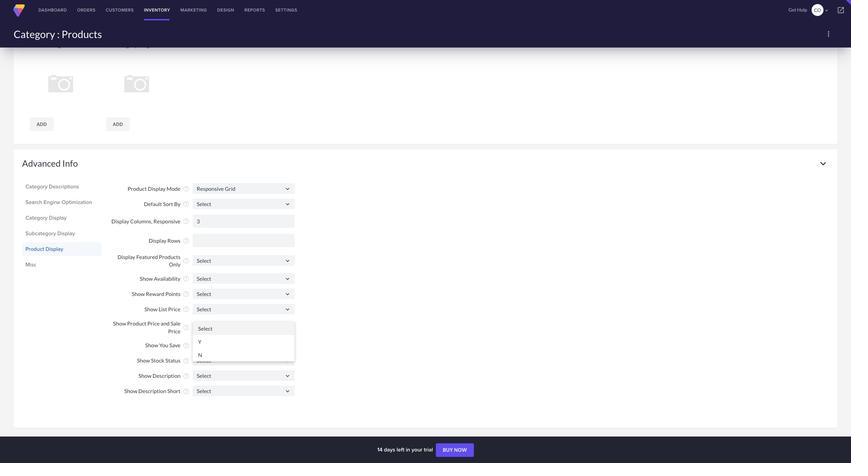 Task type: vqa. For each thing, say whether or not it's contained in the screenshot.
topmost the soon
no



Task type: locate. For each thing, give the bounding box(es) containing it.
subcategory inside subcategory display link
[[26, 230, 56, 238]]

2 expand_more from the top
[[818, 158, 830, 170]]

only
[[169, 262, 181, 268]]

show inside show list price help_outline
[[145, 306, 158, 313]]

help_outline down the show stock status help_outline
[[183, 373, 190, 380]]

products for featured
[[159, 254, 181, 260]]

products inside display featured products only help_outline
[[159, 254, 181, 260]]

sort
[[163, 201, 173, 207]]

products for :
[[62, 28, 102, 40]]

engine
[[44, 198, 60, 206]]

help_outline right the save
[[183, 343, 190, 349]]

0 horizontal spatial products
[[62, 28, 102, 40]]

help_outline inside show availability help_outline
[[183, 276, 190, 283]]

category for category images
[[22, 21, 58, 31]]

help_outline inside show product price and sale price help_outline
[[183, 325, 190, 331]]

help_outline right responsive
[[183, 218, 190, 225]]

1 vertical spatial subcategory
[[26, 230, 56, 238]]

help_outline right rows
[[183, 238, 190, 245]]

product up misc
[[26, 245, 44, 253]]

12 help_outline from the top
[[183, 373, 190, 380]]

5  from the top
[[284, 291, 291, 298]]

 for show list price help_outline
[[284, 306, 291, 313]]

4 help_outline from the top
[[183, 238, 190, 245]]

product up default
[[128, 186, 147, 192]]

9  from the top
[[284, 388, 291, 395]]


[[838, 6, 846, 14]]

subcategory for subcategory display
[[26, 230, 56, 238]]

mode
[[167, 186, 181, 192]]

info
[[62, 158, 78, 169]]

show availability help_outline
[[140, 276, 190, 283]]

3  from the top
[[284, 258, 291, 265]]

 for default sort by help_outline
[[284, 201, 291, 208]]

display
[[148, 186, 166, 192], [49, 214, 67, 222], [112, 218, 129, 225], [57, 230, 75, 238], [149, 238, 167, 244], [46, 245, 63, 253], [118, 254, 135, 260]]

images
[[60, 21, 87, 31]]

product display mode help_outline
[[128, 186, 190, 193]]

6  from the top
[[284, 306, 291, 313]]

1 vertical spatial description
[[139, 389, 166, 395]]

price
[[168, 306, 181, 313], [148, 321, 160, 327], [168, 328, 181, 335]]

show inside show product price and sale price help_outline
[[113, 321, 126, 327]]

2 vertical spatial price
[[168, 328, 181, 335]]

1 horizontal spatial products
[[159, 254, 181, 260]]

advanced
[[22, 158, 61, 169]]

display down category display link
[[57, 230, 75, 238]]

save
[[170, 343, 181, 349]]

featured
[[136, 254, 158, 260]]

help_outline right mode
[[183, 186, 190, 193]]

products
[[62, 28, 102, 40], [159, 254, 181, 260]]

help_outline right points
[[183, 291, 190, 298]]

2 add from the left
[[113, 122, 123, 127]]

 for show availability help_outline
[[284, 276, 291, 283]]

1 horizontal spatial add link
[[106, 118, 130, 131]]

8 help_outline from the top
[[183, 307, 190, 313]]

10 help_outline from the top
[[183, 343, 190, 349]]

products up only in the left of the page
[[159, 254, 181, 260]]

rows
[[168, 238, 181, 244]]

show for show description help_outline
[[139, 373, 152, 380]]

category for category display
[[26, 214, 48, 222]]

show for show availability help_outline
[[140, 276, 153, 282]]

2 vertical spatial product
[[127, 321, 146, 327]]

7  from the top
[[284, 358, 291, 365]]

description inside show description help_outline
[[153, 373, 181, 380]]

add link
[[30, 118, 54, 131], [106, 118, 130, 131]]

product left and at the bottom of page
[[127, 321, 146, 327]]

product inside product display mode help_outline
[[128, 186, 147, 192]]

help_outline inside show description help_outline
[[183, 373, 190, 380]]

13 help_outline from the top
[[183, 389, 190, 395]]

0 horizontal spatial add link
[[30, 118, 54, 131]]

show inside show availability help_outline
[[140, 276, 153, 282]]

add link for subcategory
[[106, 118, 130, 131]]

2 image from the left
[[138, 42, 153, 48]]

subcategory display
[[26, 230, 75, 238]]

0 vertical spatial price
[[168, 306, 181, 313]]

help_outline right short
[[183, 389, 190, 395]]

buy now
[[443, 448, 467, 454]]

image for banner image
[[49, 42, 64, 48]]

None number field
[[193, 215, 295, 228], [193, 234, 295, 247], [193, 215, 295, 228], [193, 234, 295, 247]]

 for display featured products only help_outline
[[284, 258, 291, 265]]

None text field
[[193, 183, 295, 194], [193, 256, 295, 266], [193, 274, 295, 284], [193, 304, 295, 315], [193, 386, 295, 397], [193, 183, 295, 194], [193, 256, 295, 266], [193, 274, 295, 284], [193, 304, 295, 315], [193, 386, 295, 397]]

price for and
[[148, 321, 160, 327]]

product
[[128, 186, 147, 192], [26, 245, 44, 253], [127, 321, 146, 327]]

display down subcategory display
[[46, 245, 63, 253]]

display inside product display mode help_outline
[[148, 186, 166, 192]]

2 help_outline from the top
[[183, 201, 190, 208]]

1 vertical spatial price
[[148, 321, 160, 327]]

1 vertical spatial products
[[159, 254, 181, 260]]

help_outline inside product display mode help_outline
[[183, 186, 190, 193]]

subcategory image
[[107, 42, 153, 48]]

8  from the top
[[284, 373, 291, 380]]

help_outline right by
[[183, 201, 190, 208]]

show inside the show stock status help_outline
[[137, 358, 150, 364]]

0 horizontal spatial image
[[49, 42, 64, 48]]

1 add link from the left
[[30, 118, 54, 131]]

show inside show description short help_outline
[[124, 389, 137, 395]]

y
[[198, 339, 202, 346]]

show inside the "show reward points help_outline"
[[132, 291, 145, 298]]

co 
[[815, 7, 830, 14]]

products right :
[[62, 28, 102, 40]]

show for show reward points help_outline
[[132, 291, 145, 298]]

search engine optimization link
[[26, 197, 98, 208]]

dashboard link
[[33, 0, 72, 20]]

description down show description help_outline
[[139, 389, 166, 395]]

2 add link from the left
[[106, 118, 130, 131]]

responsive
[[154, 218, 181, 225]]

0 vertical spatial subcategory
[[107, 42, 137, 48]]

category descriptions link
[[26, 181, 98, 193]]

help_outline inside the "show reward points help_outline"
[[183, 291, 190, 298]]

add for banner
[[37, 122, 47, 127]]

display up default
[[148, 186, 166, 192]]

9 help_outline from the top
[[183, 325, 190, 331]]

help_outline inside show you save help_outline
[[183, 343, 190, 349]]

1 horizontal spatial image
[[138, 42, 153, 48]]

show for show you save help_outline
[[145, 343, 158, 349]]

1  from the top
[[284, 186, 291, 193]]

description inside show description short help_outline
[[139, 389, 166, 395]]

in
[[406, 447, 411, 454]]

category for category : products
[[14, 28, 55, 40]]

11 help_outline from the top
[[183, 358, 190, 365]]

columns,
[[130, 218, 153, 225]]

price down sale at the bottom of page
[[168, 328, 181, 335]]

product for product display mode help_outline
[[128, 186, 147, 192]]

1 vertical spatial product
[[26, 245, 44, 253]]

0 horizontal spatial add
[[37, 122, 47, 127]]

price right list on the left bottom
[[168, 306, 181, 313]]

3 help_outline from the top
[[183, 218, 190, 225]]

6 help_outline from the top
[[183, 276, 190, 283]]

default sort by help_outline
[[144, 201, 190, 208]]

0 vertical spatial description
[[153, 373, 181, 380]]

add
[[37, 122, 47, 127], [113, 122, 123, 127]]

show for show description short help_outline
[[124, 389, 137, 395]]

1 vertical spatial expand_more
[[818, 158, 830, 170]]

display rows help_outline
[[149, 238, 190, 245]]

1 horizontal spatial add
[[113, 122, 123, 127]]

subcategory for subcategory image
[[107, 42, 137, 48]]

2  from the top
[[284, 201, 291, 208]]

0 vertical spatial expand_more
[[818, 21, 830, 32]]

help_outline right list on the left bottom
[[183, 307, 190, 313]]

category
[[22, 21, 58, 31], [14, 28, 55, 40], [26, 183, 48, 191], [26, 214, 48, 222]]

description
[[153, 373, 181, 380], [139, 389, 166, 395]]

show inside show description help_outline
[[139, 373, 152, 380]]

expand_more
[[818, 21, 830, 32], [818, 158, 830, 170]]

show
[[140, 276, 153, 282], [132, 291, 145, 298], [145, 306, 158, 313], [113, 321, 126, 327], [145, 343, 158, 349], [137, 358, 150, 364], [139, 373, 152, 380], [124, 389, 137, 395]]

display inside category display link
[[49, 214, 67, 222]]

help_outline right sale at the bottom of page
[[183, 325, 190, 331]]

price left and at the bottom of page
[[148, 321, 160, 327]]

n
[[198, 352, 202, 359]]

stock
[[151, 358, 165, 364]]

description for help_outline
[[153, 373, 181, 380]]

search engine optimization
[[26, 198, 92, 206]]

1 horizontal spatial subcategory
[[107, 42, 137, 48]]

1 add from the left
[[37, 122, 47, 127]]

days
[[384, 447, 396, 454]]

get
[[789, 7, 797, 13]]

1 help_outline from the top
[[183, 186, 190, 193]]

image
[[49, 42, 64, 48], [138, 42, 153, 48]]

show for show stock status help_outline
[[137, 358, 150, 364]]

7 help_outline from the top
[[183, 291, 190, 298]]

help_outline right status
[[183, 358, 190, 365]]

short
[[167, 389, 181, 395]]

4  from the top
[[284, 276, 291, 283]]

product display
[[26, 245, 63, 253]]

help_outline right availability
[[183, 276, 190, 283]]

display left the featured
[[118, 254, 135, 260]]

display down search engine optimization
[[49, 214, 67, 222]]

banner image
[[31, 42, 64, 48]]

1 image from the left
[[49, 42, 64, 48]]

show inside show you save help_outline
[[145, 343, 158, 349]]

description down the show stock status help_outline
[[153, 373, 181, 380]]

help_outline
[[183, 186, 190, 193], [183, 201, 190, 208], [183, 218, 190, 225], [183, 238, 190, 245], [183, 258, 190, 265], [183, 276, 190, 283], [183, 291, 190, 298], [183, 307, 190, 313], [183, 325, 190, 331], [183, 343, 190, 349], [183, 358, 190, 365], [183, 373, 190, 380], [183, 389, 190, 395]]

0 vertical spatial product
[[128, 186, 147, 192]]

5 help_outline from the top
[[183, 258, 190, 265]]

and
[[161, 321, 170, 327]]

price inside show list price help_outline
[[168, 306, 181, 313]]

display inside display featured products only help_outline
[[118, 254, 135, 260]]

display left rows
[[149, 238, 167, 244]]

co
[[815, 7, 822, 13]]

0 horizontal spatial subcategory
[[26, 230, 56, 238]]

buy
[[443, 448, 453, 454]]

0 vertical spatial products
[[62, 28, 102, 40]]

 for show description help_outline
[[284, 373, 291, 380]]

dashboard
[[38, 7, 67, 13]]

help_outline inside "display rows help_outline"
[[183, 238, 190, 245]]

display featured products only help_outline
[[118, 254, 190, 268]]

1 expand_more from the top
[[818, 21, 830, 32]]

display left columns,
[[112, 218, 129, 225]]

product display link
[[26, 244, 98, 255]]

help_outline right only in the left of the page
[[183, 258, 190, 265]]

advanced info
[[22, 158, 78, 169]]

design
[[217, 7, 234, 13]]

subcategory
[[107, 42, 137, 48], [26, 230, 56, 238]]

category images
[[22, 21, 87, 31]]

None text field
[[193, 199, 295, 209], [193, 289, 295, 300], [193, 371, 295, 382], [193, 199, 295, 209], [193, 289, 295, 300], [193, 371, 295, 382]]



Task type: describe. For each thing, give the bounding box(es) containing it.
display inside display columns, responsive help_outline
[[112, 218, 129, 225]]

add for subcategory
[[113, 122, 123, 127]]

now
[[455, 448, 467, 454]]

orders
[[77, 7, 96, 13]]

category display link
[[26, 212, 98, 224]]

settings
[[276, 7, 298, 13]]

show description help_outline
[[139, 373, 190, 380]]

category display
[[26, 214, 67, 222]]

category : products
[[14, 28, 102, 40]]


[[824, 7, 830, 14]]

description for short
[[139, 389, 166, 395]]

customers
[[106, 7, 134, 13]]

left
[[397, 447, 405, 454]]

show reward points help_outline
[[132, 291, 190, 298]]

banner
[[31, 42, 48, 48]]

show stock status help_outline
[[137, 358, 190, 365]]

product for product display
[[26, 245, 44, 253]]

14 days left in your trial
[[378, 447, 435, 454]]

optimization
[[62, 198, 92, 206]]

help
[[798, 7, 808, 13]]

marketing
[[181, 7, 207, 13]]

help_outline inside display featured products only help_outline
[[183, 258, 190, 265]]

 for show reward points help_outline
[[284, 291, 291, 298]]

subcategory display link
[[26, 228, 98, 240]]

show list price help_outline
[[145, 306, 190, 313]]

show for show product price and sale price help_outline
[[113, 321, 126, 327]]

display inside subcategory display link
[[57, 230, 75, 238]]

display inside 'product display' link
[[46, 245, 63, 253]]

reward
[[146, 291, 165, 298]]

add link for banner
[[30, 118, 54, 131]]

inventory
[[144, 7, 170, 13]]

search
[[26, 198, 42, 206]]

you
[[159, 343, 168, 349]]

image for subcategory image
[[138, 42, 153, 48]]

help_outline inside display columns, responsive help_outline
[[183, 218, 190, 225]]

points
[[166, 291, 181, 298]]

get help
[[789, 7, 808, 13]]

misc
[[26, 261, 36, 269]]

price for help_outline
[[168, 306, 181, 313]]

help_outline inside the show stock status help_outline
[[183, 358, 190, 365]]

show product price and sale price help_outline
[[113, 321, 190, 335]]

more_vert button
[[823, 27, 836, 41]]

by
[[174, 201, 181, 207]]

buy now link
[[436, 444, 474, 458]]

show for show list price help_outline
[[145, 306, 158, 313]]

help_outline inside default sort by help_outline
[[183, 201, 190, 208]]

14
[[378, 447, 383, 454]]

help_outline inside show list price help_outline
[[183, 307, 190, 313]]

 for product display mode help_outline
[[284, 186, 291, 193]]

trial
[[424, 447, 433, 454]]

sale
[[171, 321, 181, 327]]

category for category descriptions
[[26, 183, 48, 191]]

status
[[166, 358, 181, 364]]

list
[[159, 306, 167, 313]]

:
[[57, 28, 60, 40]]

more_vert
[[825, 30, 834, 38]]

product inside show product price and sale price help_outline
[[127, 321, 146, 327]]

category descriptions
[[26, 183, 79, 191]]

help_outline inside show description short help_outline
[[183, 389, 190, 395]]

misc link
[[26, 259, 98, 271]]

show description short help_outline
[[124, 389, 190, 395]]

show you save help_outline
[[145, 343, 190, 349]]

descriptions
[[49, 183, 79, 191]]

 link
[[831, 0, 852, 20]]

availability
[[154, 276, 181, 282]]

 for show description short help_outline
[[284, 388, 291, 395]]

expand_more for advanced info
[[818, 158, 830, 170]]

select
[[198, 326, 213, 332]]

default
[[144, 201, 162, 207]]

reports
[[245, 7, 265, 13]]

your
[[412, 447, 423, 454]]

display inside "display rows help_outline"
[[149, 238, 167, 244]]

display columns, responsive help_outline
[[112, 218, 190, 225]]

expand_more for category images
[[818, 21, 830, 32]]



